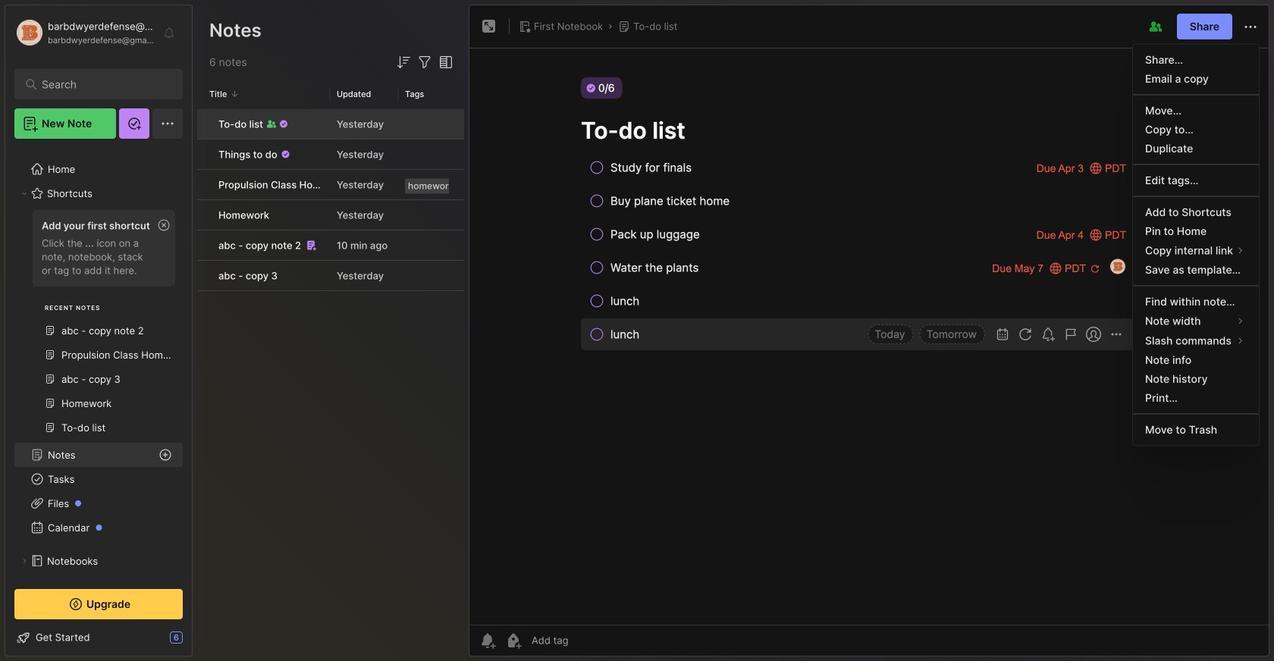 Task type: locate. For each thing, give the bounding box(es) containing it.
group
[[14, 206, 183, 449]]

Help and Learning task checklist field
[[5, 626, 192, 650]]

Sort options field
[[394, 53, 413, 71]]

group inside main element
[[14, 206, 183, 449]]

Add tag field
[[530, 634, 644, 647]]

none search field inside main element
[[42, 75, 163, 93]]

tree
[[5, 148, 192, 655]]

1 cell from the top
[[197, 109, 209, 139]]

dropdown list menu
[[1133, 50, 1259, 440]]

cell
[[197, 109, 209, 139], [197, 140, 209, 169], [197, 170, 209, 199], [197, 200, 209, 230], [197, 231, 209, 260], [197, 261, 209, 290]]

add a reminder image
[[479, 632, 497, 650]]

row group
[[197, 109, 467, 292]]

expand notebooks image
[[20, 557, 29, 566]]

expand note image
[[480, 17, 498, 36]]

View options field
[[434, 53, 455, 71]]

5 cell from the top
[[197, 231, 209, 260]]

Note Editor text field
[[469, 48, 1269, 625]]

3 cell from the top
[[197, 170, 209, 199]]

2 cell from the top
[[197, 140, 209, 169]]

note window element
[[469, 5, 1270, 661]]

None search field
[[42, 75, 163, 93]]



Task type: describe. For each thing, give the bounding box(es) containing it.
4 cell from the top
[[197, 200, 209, 230]]

add tag image
[[504, 632, 523, 650]]

Add filters field
[[416, 53, 434, 71]]

Search text field
[[42, 77, 163, 92]]

6 cell from the top
[[197, 261, 209, 290]]

click to collapse image
[[191, 633, 203, 651]]

Account field
[[14, 17, 155, 48]]

more actions image
[[1242, 18, 1260, 36]]

More actions field
[[1242, 17, 1260, 36]]

add filters image
[[416, 53, 434, 71]]

tree inside main element
[[5, 148, 192, 655]]

main element
[[0, 0, 197, 661]]



Task type: vqa. For each thing, say whether or not it's contained in the screenshot.
bottom New Note image
no



